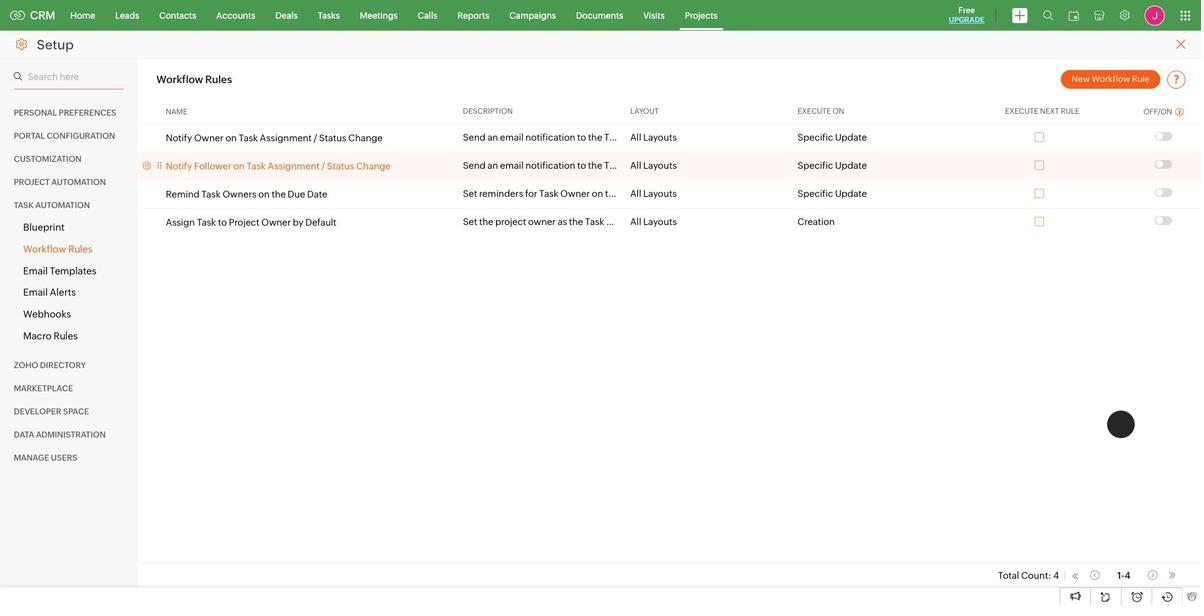 Task type: describe. For each thing, give the bounding box(es) containing it.
meetings link
[[350, 0, 408, 30]]

deals
[[276, 10, 298, 20]]

search element
[[1036, 0, 1062, 31]]

crm
[[30, 9, 55, 22]]

visits link
[[634, 0, 675, 30]]

contacts link
[[149, 0, 206, 30]]

meetings
[[360, 10, 398, 20]]

contacts
[[159, 10, 196, 20]]

documents
[[576, 10, 624, 20]]

create menu element
[[1005, 0, 1036, 30]]

projects
[[685, 10, 718, 20]]

search image
[[1043, 10, 1054, 21]]

reports
[[458, 10, 490, 20]]

leads
[[115, 10, 139, 20]]

create menu image
[[1013, 8, 1028, 23]]

profile image
[[1145, 5, 1165, 25]]

accounts link
[[206, 0, 266, 30]]

free upgrade
[[949, 6, 985, 24]]

accounts
[[216, 10, 256, 20]]



Task type: vqa. For each thing, say whether or not it's contained in the screenshot.
Other Modules field
no



Task type: locate. For each thing, give the bounding box(es) containing it.
campaigns
[[510, 10, 556, 20]]

documents link
[[566, 0, 634, 30]]

deals link
[[266, 0, 308, 30]]

tasks link
[[308, 0, 350, 30]]

tasks
[[318, 10, 340, 20]]

crm link
[[10, 9, 55, 22]]

reports link
[[448, 0, 500, 30]]

free
[[959, 6, 976, 15]]

calendar image
[[1069, 10, 1080, 20]]

projects link
[[675, 0, 728, 30]]

leads link
[[105, 0, 149, 30]]

calls link
[[408, 0, 448, 30]]

home link
[[60, 0, 105, 30]]

campaigns link
[[500, 0, 566, 30]]

calls
[[418, 10, 438, 20]]

profile element
[[1138, 0, 1173, 30]]

home
[[70, 10, 95, 20]]

visits
[[644, 10, 665, 20]]

upgrade
[[949, 16, 985, 24]]



